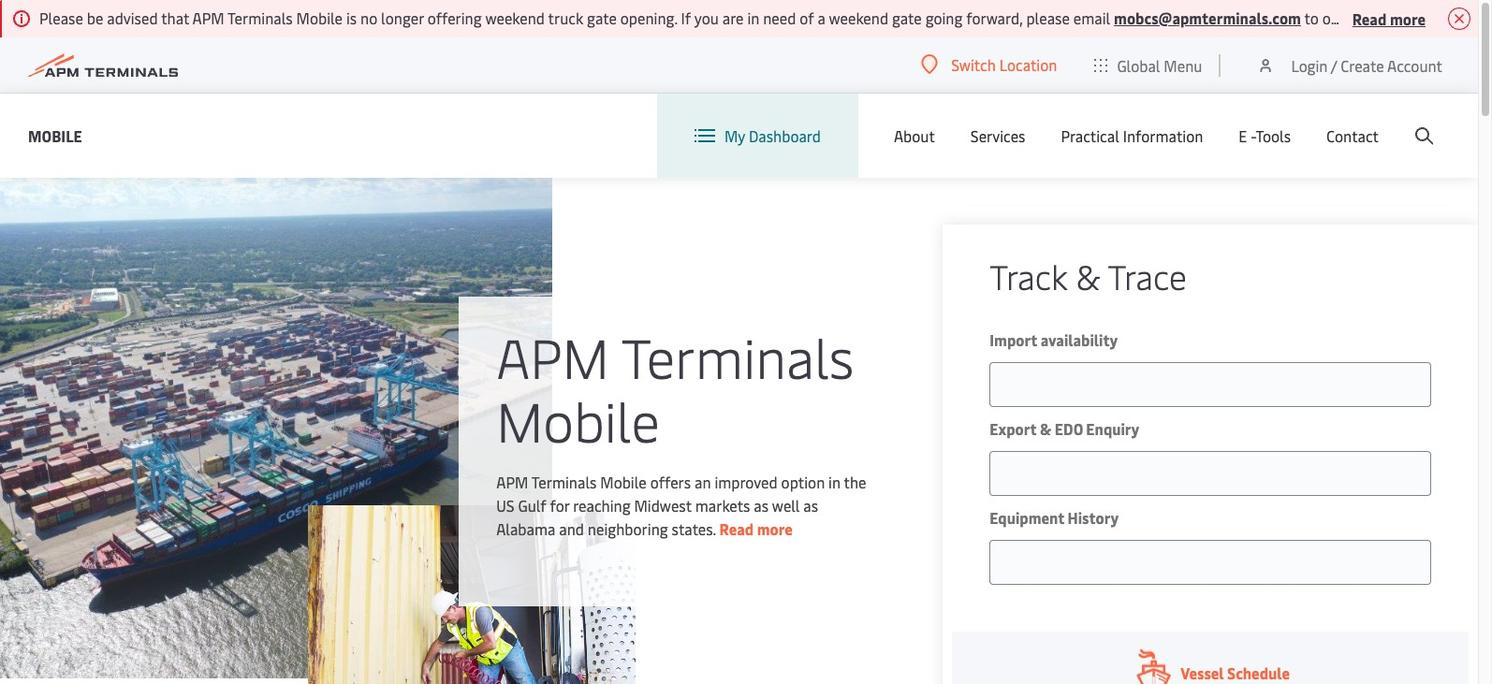 Task type: locate. For each thing, give the bounding box(es) containing it.
as
[[754, 495, 769, 516], [804, 495, 818, 516]]

menu
[[1164, 55, 1202, 75]]

alabama
[[496, 519, 555, 539]]

of
[[800, 7, 814, 28]]

switch location
[[951, 54, 1057, 75]]

is
[[346, 7, 357, 28]]

gate
[[587, 7, 617, 28], [892, 7, 922, 28]]

0 vertical spatial in
[[747, 7, 760, 28]]

0 horizontal spatial a
[[818, 7, 826, 28]]

well
[[772, 495, 800, 516]]

& left trace
[[1076, 253, 1100, 299]]

location
[[1000, 54, 1057, 75]]

e -tools
[[1239, 125, 1291, 146]]

be
[[87, 7, 103, 28]]

reaching
[[573, 495, 631, 516]]

1 as from the left
[[754, 495, 769, 516]]

0 vertical spatial &
[[1076, 253, 1100, 299]]

1 horizontal spatial &
[[1076, 253, 1100, 299]]

0 horizontal spatial terminals
[[227, 7, 293, 28]]

2 vertical spatial terminals
[[532, 472, 597, 492]]

-
[[1251, 125, 1256, 146]]

my
[[725, 125, 745, 146]]

& left edo at right
[[1040, 418, 1052, 439]]

quote. to
[[1381, 7, 1441, 28]]

login / create account
[[1291, 55, 1443, 75]]

neighboring
[[588, 519, 668, 539]]

track
[[990, 253, 1068, 299]]

2 horizontal spatial terminals
[[621, 319, 854, 393]]

vessel
[[1181, 663, 1224, 683]]

please
[[39, 7, 83, 28]]

xin da yang zhou  docked at apm terminals mobile image
[[0, 178, 553, 679]]

apm inside apm terminals mobile offers an improved option in the us gulf for reaching midwest markets as well as alabama and neighboring states.
[[496, 472, 528, 492]]

terminals inside apm terminals mobile
[[621, 319, 854, 393]]

read more
[[1353, 8, 1426, 29], [720, 519, 793, 539]]

track & trace
[[990, 253, 1187, 299]]

in right the are
[[747, 7, 760, 28]]

read for read more link
[[720, 519, 754, 539]]

1 vertical spatial terminals
[[621, 319, 854, 393]]

1 vertical spatial read
[[720, 519, 754, 539]]

read more up login / create account
[[1353, 8, 1426, 29]]

read more down well
[[720, 519, 793, 539]]

create
[[1341, 55, 1384, 75]]

1 a from the left
[[818, 7, 826, 28]]

1 horizontal spatial as
[[804, 495, 818, 516]]

weekend right 'of'
[[829, 7, 889, 28]]

gate left going on the right top of the page
[[892, 7, 922, 28]]

in left the
[[829, 472, 841, 492]]

terminals inside apm terminals mobile offers an improved option in the us gulf for reaching midwest markets as well as alabama and neighboring states.
[[532, 472, 597, 492]]

global menu
[[1117, 55, 1202, 75]]

mobile inside apm terminals mobile offers an improved option in the us gulf for reaching midwest markets as well as alabama and neighboring states.
[[600, 472, 647, 492]]

2 as from the left
[[804, 495, 818, 516]]

read inside button
[[1353, 8, 1387, 29]]

mobile secondary image
[[308, 506, 635, 684]]

a right the obtain
[[1369, 7, 1377, 28]]

apm for apm terminals mobile
[[496, 319, 609, 393]]

apm
[[192, 7, 224, 28], [496, 319, 609, 393], [496, 472, 528, 492]]

account
[[1387, 55, 1443, 75]]

1 vertical spatial more
[[757, 519, 793, 539]]

dashboard
[[749, 125, 821, 146]]

mobcs@apmterminals.com link
[[1114, 7, 1301, 28]]

practical information
[[1061, 125, 1203, 146]]

if
[[681, 7, 691, 28]]

0 horizontal spatial &
[[1040, 418, 1052, 439]]

terminals
[[227, 7, 293, 28], [621, 319, 854, 393], [532, 472, 597, 492]]

vessel schedule link
[[952, 632, 1469, 684]]

apm inside apm terminals mobile
[[496, 319, 609, 393]]

1 horizontal spatial in
[[829, 472, 841, 492]]

in
[[747, 7, 760, 28], [829, 472, 841, 492]]

more
[[1390, 8, 1426, 29], [757, 519, 793, 539]]

1 horizontal spatial weekend
[[829, 7, 889, 28]]

0 horizontal spatial as
[[754, 495, 769, 516]]

mobile
[[296, 7, 343, 28], [28, 125, 82, 146], [496, 383, 660, 457], [600, 472, 647, 492]]

1 horizontal spatial gate
[[892, 7, 922, 28]]

0 vertical spatial read more
[[1353, 8, 1426, 29]]

0 horizontal spatial gate
[[587, 7, 617, 28]]

read more button
[[1353, 7, 1426, 30]]

0 horizontal spatial more
[[757, 519, 793, 539]]

&
[[1076, 253, 1100, 299], [1040, 418, 1052, 439]]

import availability
[[990, 330, 1118, 350]]

read
[[1353, 8, 1387, 29], [720, 519, 754, 539]]

1 horizontal spatial terminals
[[532, 472, 597, 492]]

as down option
[[804, 495, 818, 516]]

mobcs@apmterminals.com
[[1114, 7, 1301, 28]]

0 vertical spatial terminals
[[227, 7, 293, 28]]

availability
[[1041, 330, 1118, 350]]

enquiry
[[1086, 418, 1140, 439]]

as up read more link
[[754, 495, 769, 516]]

more inside button
[[1390, 8, 1426, 29]]

you
[[694, 7, 719, 28]]

2 weekend from the left
[[829, 7, 889, 28]]

a
[[818, 7, 826, 28], [1369, 7, 1377, 28]]

terminals for apm terminals mobile
[[621, 319, 854, 393]]

states.
[[672, 519, 716, 539]]

services
[[971, 125, 1026, 146]]

1 horizontal spatial read
[[1353, 8, 1387, 29]]

read up login / create account
[[1353, 8, 1387, 29]]

switch location button
[[921, 54, 1057, 75]]

weekend left truck
[[485, 7, 545, 28]]

for
[[550, 495, 570, 516]]

vessel schedule
[[1181, 663, 1290, 683]]

services button
[[971, 94, 1026, 178]]

1 vertical spatial read more
[[720, 519, 793, 539]]

0 vertical spatial read
[[1353, 8, 1387, 29]]

apm for apm terminals mobile offers an improved option in the us gulf for reaching midwest markets as well as alabama and neighboring states.
[[496, 472, 528, 492]]

that
[[161, 7, 189, 28]]

more for read more link
[[757, 519, 793, 539]]

a right 'of'
[[818, 7, 826, 28]]

2 vertical spatial apm
[[496, 472, 528, 492]]

1 horizontal spatial read more
[[1353, 8, 1426, 29]]

0 horizontal spatial in
[[747, 7, 760, 28]]

practical
[[1061, 125, 1120, 146]]

1 horizontal spatial more
[[1390, 8, 1426, 29]]

gate right truck
[[587, 7, 617, 28]]

read down 'markets'
[[720, 519, 754, 539]]

terminals for apm terminals mobile offers an improved option in the us gulf for reaching midwest markets as well as alabama and neighboring states.
[[532, 472, 597, 492]]

information
[[1123, 125, 1203, 146]]

more down well
[[757, 519, 793, 539]]

more up account in the right top of the page
[[1390, 8, 1426, 29]]

0 vertical spatial more
[[1390, 8, 1426, 29]]

receive
[[1445, 7, 1492, 28]]

improved
[[715, 472, 778, 492]]

0 horizontal spatial weekend
[[485, 7, 545, 28]]

advised
[[107, 7, 158, 28]]

1 horizontal spatial a
[[1369, 7, 1377, 28]]

0 horizontal spatial read more
[[720, 519, 793, 539]]

1 vertical spatial apm
[[496, 319, 609, 393]]

1 vertical spatial &
[[1040, 418, 1052, 439]]

offers
[[650, 472, 691, 492]]

read more link
[[720, 519, 793, 539]]

/
[[1331, 55, 1337, 75]]

0 horizontal spatial read
[[720, 519, 754, 539]]

1 vertical spatial in
[[829, 472, 841, 492]]



Task type: describe. For each thing, give the bounding box(es) containing it.
midwest
[[634, 495, 692, 516]]

switch
[[951, 54, 996, 75]]

export & edo enquiry
[[990, 418, 1140, 439]]

0 vertical spatial apm
[[192, 7, 224, 28]]

2 a from the left
[[1369, 7, 1377, 28]]

e
[[1239, 125, 1247, 146]]

read for read more button
[[1353, 8, 1387, 29]]

global
[[1117, 55, 1160, 75]]

an
[[695, 472, 711, 492]]

login
[[1291, 55, 1328, 75]]

& for trace
[[1076, 253, 1100, 299]]

contact button
[[1327, 94, 1379, 178]]

apm terminals mobile
[[496, 319, 854, 457]]

going
[[926, 7, 963, 28]]

please be advised that apm terminals mobile is no longer offering weekend truck gate opening. if you are in need of a weekend gate going forward, please email mobcs@apmterminals.com to obtain a quote. to receive 
[[39, 7, 1492, 28]]

about button
[[894, 94, 935, 178]]

equipment history
[[990, 507, 1119, 528]]

offering
[[427, 7, 482, 28]]

tools
[[1256, 125, 1291, 146]]

no
[[360, 7, 377, 28]]

global menu button
[[1076, 37, 1221, 93]]

history
[[1068, 507, 1119, 528]]

1 gate from the left
[[587, 7, 617, 28]]

export
[[990, 418, 1037, 439]]

close alert image
[[1448, 7, 1471, 30]]

e -tools button
[[1239, 94, 1291, 178]]

mobile link
[[28, 124, 82, 147]]

please
[[1026, 7, 1070, 28]]

equipment
[[990, 507, 1065, 528]]

about
[[894, 125, 935, 146]]

edo
[[1055, 418, 1083, 439]]

trace
[[1108, 253, 1187, 299]]

the
[[844, 472, 866, 492]]

us
[[496, 495, 515, 516]]

truck
[[548, 7, 583, 28]]

email
[[1074, 7, 1111, 28]]

import
[[990, 330, 1037, 350]]

option
[[781, 472, 825, 492]]

obtain
[[1323, 7, 1366, 28]]

and
[[559, 519, 584, 539]]

longer
[[381, 7, 424, 28]]

opening.
[[621, 7, 678, 28]]

markets
[[695, 495, 750, 516]]

read more for read more button
[[1353, 8, 1426, 29]]

in inside apm terminals mobile offers an improved option in the us gulf for reaching midwest markets as well as alabama and neighboring states.
[[829, 472, 841, 492]]

to
[[1305, 7, 1319, 28]]

more for read more button
[[1390, 8, 1426, 29]]

gulf
[[518, 495, 546, 516]]

read more for read more link
[[720, 519, 793, 539]]

my dashboard
[[725, 125, 821, 146]]

forward,
[[966, 7, 1023, 28]]

2 gate from the left
[[892, 7, 922, 28]]

login / create account link
[[1257, 37, 1443, 93]]

apm terminals mobile offers an improved option in the us gulf for reaching midwest markets as well as alabama and neighboring states.
[[496, 472, 866, 539]]

schedule
[[1227, 663, 1290, 683]]

are
[[723, 7, 744, 28]]

practical information button
[[1061, 94, 1203, 178]]

1 weekend from the left
[[485, 7, 545, 28]]

& for edo
[[1040, 418, 1052, 439]]

mobile inside apm terminals mobile
[[496, 383, 660, 457]]

contact
[[1327, 125, 1379, 146]]

need
[[763, 7, 796, 28]]

my dashboard button
[[695, 94, 821, 178]]



Task type: vqa. For each thing, say whether or not it's contained in the screenshot.
Create
yes



